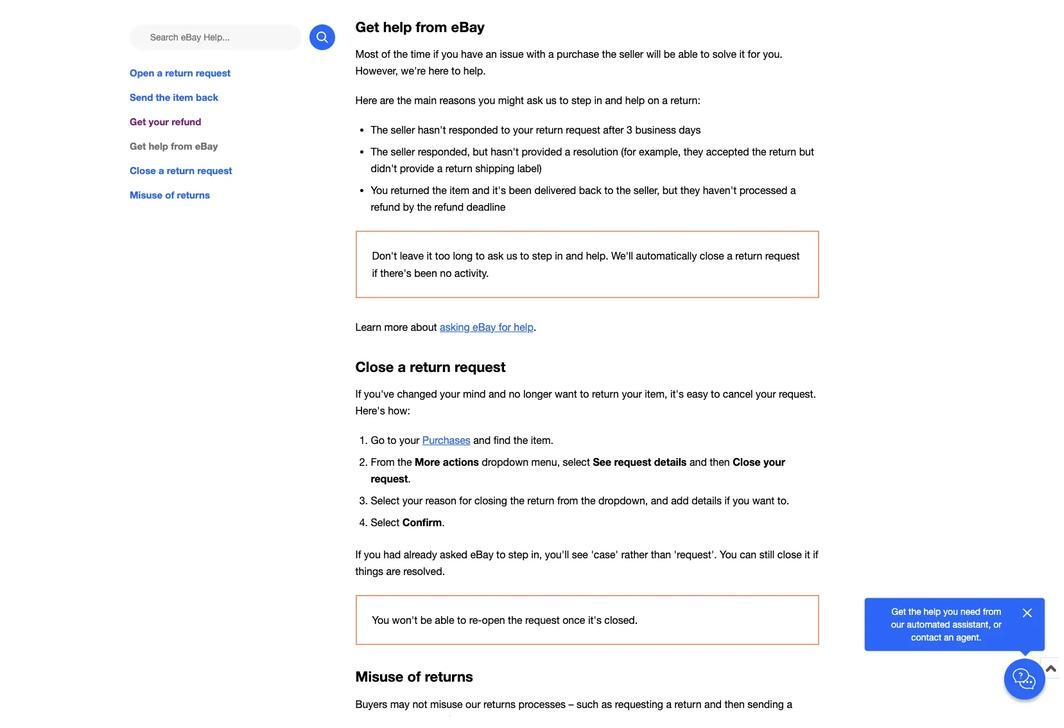 Task type: locate. For each thing, give the bounding box(es) containing it.
1 vertical spatial select
[[371, 517, 400, 528]]

0 vertical spatial then
[[710, 456, 730, 468]]

0 horizontal spatial see
[[447, 715, 465, 717]]

2 horizontal spatial it
[[805, 549, 811, 560]]

close a return request up changed
[[356, 358, 506, 375]]

0 horizontal spatial in
[[555, 250, 563, 262]]

get inside get the help you need from our automated assistant, or contact an agent.
[[892, 607, 907, 617]]

get inside get help from ebay link
[[129, 140, 146, 152]]

and
[[606, 95, 623, 106], [473, 185, 490, 196], [566, 250, 584, 262], [489, 388, 506, 400], [474, 434, 491, 446], [690, 456, 707, 468], [651, 495, 669, 506], [705, 698, 722, 710]]

delivered
[[535, 185, 577, 196]]

1 vertical spatial step
[[532, 250, 552, 262]]

how:
[[388, 405, 410, 416]]

0 vertical spatial returns
[[177, 189, 210, 201]]

your inside close your request
[[764, 456, 786, 468]]

it for most of the time if you have an issue with a purchase the seller will be able to solve it for you. however, we're here to help.
[[740, 48, 745, 60]]

1 horizontal spatial ask
[[527, 95, 543, 106]]

get for get help from ebay link
[[129, 140, 146, 152]]

1 vertical spatial item
[[450, 185, 470, 196]]

see inside buyers may not misuse our returns processes – such as requesting a return and then sending a different item back. see the
[[447, 715, 465, 717]]

for left you.
[[748, 48, 761, 60]]

won't
[[392, 614, 418, 626]]

0 vertical spatial no
[[440, 267, 452, 279]]

0 horizontal spatial but
[[473, 146, 488, 158]]

see down misuse at the left of the page
[[447, 715, 465, 717]]

you left 'need'
[[944, 607, 959, 617]]

it's right once
[[588, 614, 602, 626]]

your
[[148, 116, 169, 127], [513, 124, 534, 136], [440, 388, 460, 400], [622, 388, 642, 400], [756, 388, 776, 400], [400, 434, 420, 446], [764, 456, 786, 468], [403, 495, 423, 506]]

0 vertical spatial hasn't
[[418, 124, 446, 136]]

the right send
[[156, 91, 170, 103]]

0 horizontal spatial us
[[507, 250, 518, 262]]

1 horizontal spatial .
[[442, 517, 445, 528]]

details up add
[[655, 456, 687, 468]]

1 vertical spatial of
[[165, 189, 174, 201]]

help. left we'll
[[586, 250, 609, 262]]

want
[[555, 388, 577, 400], [753, 495, 775, 506]]

to inside "if you had already asked ebay to step in, you'll see 'case' rather than 'request'. you can still close it if things are resolved."
[[497, 549, 506, 560]]

an inside most of the time if you have an issue with a purchase the seller will be able to solve it for you. however, we're here to help.
[[486, 48, 497, 60]]

item down may
[[396, 715, 416, 717]]

0 vertical spatial seller
[[620, 48, 644, 60]]

if inside "if you had already asked ebay to step in, you'll see 'case' rather than 'request'. you can still close it if things are resolved."
[[814, 549, 819, 560]]

2 horizontal spatial item
[[450, 185, 470, 196]]

it inside most of the time if you have an issue with a purchase the seller will be able to solve it for you. however, we're here to help.
[[740, 48, 745, 60]]

misuse of returns link
[[129, 188, 335, 202]]

the right purchase
[[602, 48, 617, 60]]

can
[[740, 549, 757, 560]]

1 horizontal spatial of
[[382, 48, 391, 60]]

then
[[710, 456, 730, 468], [725, 698, 745, 710]]

0 horizontal spatial an
[[486, 48, 497, 60]]

a right with
[[549, 48, 554, 60]]

in,
[[532, 549, 542, 560]]

able right will
[[679, 48, 698, 60]]

an right "have"
[[486, 48, 497, 60]]

be right won't
[[421, 614, 432, 626]]

0 vertical spatial step
[[572, 95, 592, 106]]

returns down close a return request link
[[177, 189, 210, 201]]

if right add
[[725, 495, 730, 506]]

are inside "if you had already asked ebay to step in, you'll see 'case' rather than 'request'. you can still close it if things are resolved."
[[386, 566, 401, 577]]

been down leave
[[415, 267, 437, 279]]

haven't
[[703, 185, 737, 196]]

0 vertical spatial close
[[700, 250, 725, 262]]

no down too
[[440, 267, 452, 279]]

but inside you returned the item and it's been delivered back to the seller, but they haven't processed a refund by the refund deadline
[[663, 185, 678, 196]]

1 vertical spatial for
[[499, 321, 511, 333]]

1 horizontal spatial see
[[593, 456, 612, 468]]

us up the seller hasn't responded to your return request after 3 business days
[[546, 95, 557, 106]]

they down days
[[684, 146, 704, 158]]

0 horizontal spatial no
[[440, 267, 452, 279]]

cancel
[[723, 388, 753, 400]]

(for
[[621, 146, 637, 158]]

it's
[[493, 185, 506, 196], [671, 388, 684, 400], [588, 614, 602, 626]]

ask right might
[[527, 95, 543, 106]]

2 horizontal spatial close
[[733, 456, 761, 468]]

1 horizontal spatial it
[[740, 48, 745, 60]]

seller down main
[[391, 124, 415, 136]]

if inside don't leave it too long to ask us to step in and help. we'll automatically close a return request if there's been no activity.
[[372, 267, 378, 279]]

there's
[[381, 267, 412, 279]]

from
[[371, 456, 395, 468]]

close right still at the bottom
[[778, 549, 802, 560]]

your up more
[[400, 434, 420, 446]]

a down "get your refund" at the top of the page
[[158, 165, 164, 176]]

0 horizontal spatial close a return request
[[129, 165, 232, 176]]

refund left "by"
[[371, 201, 400, 213]]

1 vertical spatial ask
[[488, 250, 504, 262]]

see right select
[[593, 456, 612, 468]]

it's inside you returned the item and it's been delivered back to the seller, but they haven't processed a refund by the refund deadline
[[493, 185, 506, 196]]

in
[[595, 95, 603, 106], [555, 250, 563, 262]]

seller
[[620, 48, 644, 60], [391, 124, 415, 136], [391, 146, 415, 158]]

0 vertical spatial it
[[740, 48, 745, 60]]

0 horizontal spatial want
[[555, 388, 577, 400]]

us right long at the left
[[507, 250, 518, 262]]

refund
[[171, 116, 201, 127], [371, 201, 400, 213], [435, 201, 464, 213]]

you've
[[364, 388, 394, 400]]

1 vertical spatial .
[[408, 473, 411, 485]]

no
[[440, 267, 452, 279], [509, 388, 521, 400]]

an left agent. at bottom right
[[945, 632, 955, 643]]

if up 'here's'
[[356, 388, 361, 400]]

1 horizontal spatial item
[[396, 715, 416, 717]]

with
[[527, 48, 546, 60]]

back inside send the item back link
[[196, 91, 218, 103]]

1 horizontal spatial hasn't
[[491, 146, 519, 158]]

for
[[748, 48, 761, 60], [499, 321, 511, 333], [460, 495, 472, 506]]

you down didn't
[[371, 185, 388, 196]]

the right from
[[398, 456, 412, 468]]

be right will
[[664, 48, 676, 60]]

easy
[[687, 388, 709, 400]]

the inside send the item back link
[[156, 91, 170, 103]]

in down most of the time if you have an issue with a purchase the seller will be able to solve it for you. however, we're here to help.
[[595, 95, 603, 106]]

if right time
[[434, 48, 439, 60]]

help
[[383, 19, 412, 35], [626, 95, 645, 106], [148, 140, 168, 152], [514, 321, 534, 333], [924, 607, 942, 617]]

1 vertical spatial the
[[371, 146, 388, 158]]

details right add
[[692, 495, 722, 506]]

1 horizontal spatial close
[[356, 358, 394, 375]]

than
[[651, 549, 672, 560]]

open
[[129, 67, 154, 78]]

and inside buyers may not misuse our returns processes – such as requesting a return and then sending a different item back. see the
[[705, 698, 722, 710]]

our right misuse at the left of the page
[[466, 698, 481, 710]]

about
[[411, 321, 437, 333]]

us
[[546, 95, 557, 106], [507, 250, 518, 262]]

open a return request link
[[129, 66, 335, 80]]

seller up provide
[[391, 146, 415, 158]]

2 the from the top
[[371, 146, 388, 158]]

if
[[356, 388, 361, 400], [356, 549, 361, 560]]

return inside don't leave it too long to ask us to step in and help. we'll automatically close a return request if there's been no activity.
[[736, 250, 763, 262]]

2 select from the top
[[371, 517, 400, 528]]

a down responded,
[[437, 163, 443, 174]]

2 horizontal spatial it's
[[671, 388, 684, 400]]

get inside get your refund "link"
[[129, 116, 146, 127]]

closing
[[475, 495, 508, 506]]

no inside if you've changed your mind and no longer want to return your item, it's easy to cancel your request. here's how:
[[509, 388, 521, 400]]

are right here
[[380, 95, 394, 106]]

get help from ebay down "get your refund" at the top of the page
[[129, 140, 218, 152]]

you left won't
[[372, 614, 389, 626]]

step inside "if you had already asked ebay to step in, you'll see 'case' rather than 'request'. you can still close it if things are resolved."
[[509, 549, 529, 560]]

select for your
[[371, 495, 400, 506]]

they left haven't
[[681, 185, 701, 196]]

1 vertical spatial in
[[555, 250, 563, 262]]

select confirm .
[[371, 516, 445, 528]]

it's inside if you've changed your mind and no longer want to return your item, it's easy to cancel your request. here's how:
[[671, 388, 684, 400]]

help inside get help from ebay link
[[148, 140, 168, 152]]

are down 'had'
[[386, 566, 401, 577]]

you left might
[[479, 95, 496, 106]]

the up didn't
[[371, 146, 388, 158]]

seller inside the seller responded, but hasn't provided a resolution (for example, they accepted the return but didn't provide a return shipping label)
[[391, 146, 415, 158]]

0 horizontal spatial able
[[435, 614, 455, 626]]

or
[[994, 619, 1002, 630]]

it's left easy
[[671, 388, 684, 400]]

Search eBay Help... text field
[[129, 24, 302, 50]]

returns up misuse at the left of the page
[[425, 668, 473, 685]]

from down "get your refund" at the top of the page
[[171, 140, 192, 152]]

here
[[429, 65, 449, 77]]

0 horizontal spatial returns
[[177, 189, 210, 201]]

from down close your request
[[558, 495, 579, 506]]

select inside select confirm .
[[371, 517, 400, 528]]

select
[[563, 456, 590, 468]]

1 vertical spatial help.
[[586, 250, 609, 262]]

0 horizontal spatial details
[[655, 456, 687, 468]]

hasn't inside the seller responded, but hasn't provided a resolution (for example, they accepted the return but didn't provide a return shipping label)
[[491, 146, 519, 158]]

get the help you need from our automated assistant, or contact an agent. tooltip
[[886, 605, 1008, 644]]

1 if from the top
[[356, 388, 361, 400]]

may
[[390, 698, 410, 710]]

refund down send the item back
[[171, 116, 201, 127]]

too
[[435, 250, 450, 262]]

0 vertical spatial want
[[555, 388, 577, 400]]

1 vertical spatial our
[[466, 698, 481, 710]]

then inside from the more actions dropdown menu, select see request details and then
[[710, 456, 730, 468]]

the right "closing"
[[510, 495, 525, 506]]

a right sending
[[787, 698, 793, 710]]

your left mind
[[440, 388, 460, 400]]

if you had already asked ebay to step in, you'll see 'case' rather than 'request'. you can still close it if things are resolved.
[[356, 549, 819, 577]]

get for get your refund "link"
[[129, 116, 146, 127]]

the right back.
[[467, 715, 482, 717]]

purchase
[[557, 48, 600, 60]]

your inside "link"
[[148, 116, 169, 127]]

0 vertical spatial it's
[[493, 185, 506, 196]]

refund left deadline
[[435, 201, 464, 213]]

2 vertical spatial of
[[408, 668, 421, 685]]

1 horizontal spatial back
[[579, 185, 602, 196]]

help. down "have"
[[464, 65, 486, 77]]

0 vertical spatial able
[[679, 48, 698, 60]]

1 vertical spatial hasn't
[[491, 146, 519, 158]]

been down label)
[[509, 185, 532, 196]]

1 vertical spatial it's
[[671, 388, 684, 400]]

0 horizontal spatial it's
[[493, 185, 506, 196]]

return:
[[671, 95, 701, 106]]

1 vertical spatial they
[[681, 185, 701, 196]]

ask up activity.
[[488, 250, 504, 262]]

1 vertical spatial misuse
[[356, 668, 404, 685]]

the
[[371, 124, 388, 136], [371, 146, 388, 158]]

request inside close your request
[[371, 472, 408, 485]]

ask
[[527, 95, 543, 106], [488, 250, 504, 262]]

ebay inside "if you had already asked ebay to step in, you'll see 'case' rather than 'request'. you can still close it if things are resolved."
[[471, 549, 494, 560]]

your up select confirm .
[[403, 495, 423, 506]]

get help from ebay up time
[[356, 19, 485, 35]]

1 vertical spatial then
[[725, 698, 745, 710]]

if for if you've changed your mind and no longer want to return your item, it's easy to cancel your request. here's how:
[[356, 388, 361, 400]]

1 horizontal spatial step
[[532, 250, 552, 262]]

close a return request down "get your refund" at the top of the page
[[129, 165, 232, 176]]

for right reason at the bottom left of the page
[[460, 495, 472, 506]]

our left automated
[[892, 619, 905, 630]]

processes
[[519, 698, 566, 710]]

returns left "processes"
[[484, 698, 516, 710]]

item,
[[645, 388, 668, 400]]

. inside select confirm .
[[442, 517, 445, 528]]

0 vertical spatial help.
[[464, 65, 486, 77]]

1 vertical spatial seller
[[391, 124, 415, 136]]

item
[[173, 91, 193, 103], [450, 185, 470, 196], [396, 715, 416, 717]]

return inside if you've changed your mind and no longer want to return your item, it's easy to cancel your request. here's how:
[[592, 388, 619, 400]]

the inside get the help you need from our automated assistant, or contact an agent.
[[909, 607, 922, 617]]

you left can
[[720, 549, 737, 560]]

select up select confirm .
[[371, 495, 400, 506]]

you
[[371, 185, 388, 196], [720, 549, 737, 560], [372, 614, 389, 626]]

0 horizontal spatial item
[[173, 91, 193, 103]]

confirm
[[403, 516, 442, 528]]

get the help you need from our automated assistant, or contact an agent.
[[892, 607, 1002, 643]]

0 vertical spatial item
[[173, 91, 193, 103]]

example,
[[639, 146, 681, 158]]

0 horizontal spatial misuse of returns
[[129, 189, 210, 201]]

0 horizontal spatial close
[[700, 250, 725, 262]]

2 if from the top
[[356, 549, 361, 560]]

return
[[165, 67, 193, 78], [536, 124, 563, 136], [770, 146, 797, 158], [446, 163, 473, 174], [167, 165, 194, 176], [736, 250, 763, 262], [410, 358, 451, 375], [592, 388, 619, 400], [528, 495, 555, 506], [675, 698, 702, 710]]

.
[[534, 321, 537, 333], [408, 473, 411, 485], [442, 517, 445, 528]]

1 vertical spatial back
[[579, 185, 602, 196]]

1 the from the top
[[371, 124, 388, 136]]

you for you won't be able to re-open the request once it's closed.
[[372, 614, 389, 626]]

0 vertical spatial misuse
[[129, 189, 162, 201]]

refund inside "link"
[[171, 116, 201, 127]]

once
[[563, 614, 586, 626]]

1 select from the top
[[371, 495, 400, 506]]

your down send the item back
[[148, 116, 169, 127]]

in down you returned the item and it's been delivered back to the seller, but they haven't processed a refund by the refund deadline
[[555, 250, 563, 262]]

2 vertical spatial step
[[509, 549, 529, 560]]

find
[[494, 434, 511, 446]]

2 horizontal spatial returns
[[484, 698, 516, 710]]

0 horizontal spatial ask
[[488, 250, 504, 262]]

returned
[[391, 185, 430, 196]]

1 horizontal spatial help.
[[586, 250, 609, 262]]

0 horizontal spatial .
[[408, 473, 411, 485]]

if inside "if you had already asked ebay to step in, you'll see 'case' rather than 'request'. you can still close it if things are resolved."
[[356, 549, 361, 560]]

1 horizontal spatial but
[[663, 185, 678, 196]]

help. inside most of the time if you have an issue with a purchase the seller will be able to solve it for you. however, we're here to help.
[[464, 65, 486, 77]]

2 horizontal spatial .
[[534, 321, 537, 333]]

item down 'open a return request'
[[173, 91, 193, 103]]

2 vertical spatial returns
[[484, 698, 516, 710]]

if inside most of the time if you have an issue with a purchase the seller will be able to solve it for you. however, we're here to help.
[[434, 48, 439, 60]]

the left time
[[394, 48, 408, 60]]

0 horizontal spatial get help from ebay
[[129, 140, 218, 152]]

if for if you had already asked ebay to step in, you'll see 'case' rather than 'request'. you can still close it if things are resolved.
[[356, 549, 361, 560]]

send
[[129, 91, 153, 103]]

1 vertical spatial get help from ebay
[[129, 140, 218, 152]]

changed
[[397, 388, 437, 400]]

close
[[129, 165, 156, 176], [356, 358, 394, 375], [733, 456, 761, 468]]

close a return request
[[129, 165, 232, 176], [356, 358, 506, 375]]

1 horizontal spatial get help from ebay
[[356, 19, 485, 35]]

you up things
[[364, 549, 381, 560]]

0 horizontal spatial back
[[196, 91, 218, 103]]

a right automatically at the top
[[727, 250, 733, 262]]

you won't be able to re-open the request once it's closed.
[[372, 614, 638, 626]]

1 horizontal spatial our
[[892, 619, 905, 630]]

select
[[371, 495, 400, 506], [371, 517, 400, 528]]

you inside "if you had already asked ebay to step in, you'll see 'case' rather than 'request'. you can still close it if things are resolved."
[[720, 549, 737, 560]]

1 vertical spatial details
[[692, 495, 722, 506]]

select your reason for closing the return from the dropdown, and add details if you want to.
[[371, 495, 790, 506]]

0 vertical spatial close
[[129, 165, 156, 176]]

they inside you returned the item and it's been delivered back to the seller, but they haven't processed a refund by the refund deadline
[[681, 185, 701, 196]]

0 horizontal spatial it
[[427, 250, 433, 262]]

1 vertical spatial an
[[945, 632, 955, 643]]

if right still at the bottom
[[814, 549, 819, 560]]

1 horizontal spatial no
[[509, 388, 521, 400]]

hasn't up responded,
[[418, 124, 446, 136]]

a right 'open'
[[157, 67, 162, 78]]

the inside the seller responded, but hasn't provided a resolution (for example, they accepted the return but didn't provide a return shipping label)
[[371, 146, 388, 158]]

ebay right asked
[[471, 549, 494, 560]]

and inside from the more actions dropdown menu, select see request details and then
[[690, 456, 707, 468]]

misuse
[[129, 189, 162, 201], [356, 668, 404, 685]]

you returned the item and it's been delivered back to the seller, but they haven't processed a refund by the refund deadline
[[371, 185, 797, 213]]

want right longer on the bottom of the page
[[555, 388, 577, 400]]

send the item back link
[[129, 90, 335, 104]]

by
[[403, 201, 414, 213]]

open
[[482, 614, 505, 626]]

responded
[[449, 124, 498, 136]]

it's up deadline
[[493, 185, 506, 196]]

1 horizontal spatial it's
[[588, 614, 602, 626]]

it inside "if you had already asked ebay to step in, you'll see 'case' rather than 'request'. you can still close it if things are resolved."
[[805, 549, 811, 560]]

from up or on the bottom right of page
[[984, 607, 1002, 617]]

you inside you returned the item and it's been delivered back to the seller, but they haven't processed a refund by the refund deadline
[[371, 185, 388, 196]]

0 horizontal spatial for
[[460, 495, 472, 506]]

0 vertical spatial you
[[371, 185, 388, 196]]

it right solve on the right of page
[[740, 48, 745, 60]]

the left main
[[397, 95, 412, 106]]

1 horizontal spatial us
[[546, 95, 557, 106]]

responded,
[[418, 146, 470, 158]]

1 horizontal spatial want
[[753, 495, 775, 506]]

the down here
[[371, 124, 388, 136]]

might
[[498, 95, 524, 106]]

here's
[[356, 405, 385, 416]]

1 horizontal spatial be
[[664, 48, 676, 60]]

0 horizontal spatial been
[[415, 267, 437, 279]]

close right automatically at the top
[[700, 250, 725, 262]]

able left re-
[[435, 614, 455, 626]]

a right processed
[[791, 185, 797, 196]]

1 vertical spatial it
[[427, 250, 433, 262]]

if inside if you've changed your mind and no longer want to return your item, it's easy to cancel your request. here's how:
[[356, 388, 361, 400]]

back inside you returned the item and it's been delivered back to the seller, but they haven't processed a refund by the refund deadline
[[579, 185, 602, 196]]

are
[[380, 95, 394, 106], [386, 566, 401, 577]]

0 vertical spatial an
[[486, 48, 497, 60]]

for right asking
[[499, 321, 511, 333]]

the for the seller hasn't responded to your return request after 3 business days
[[371, 124, 388, 136]]

to
[[701, 48, 710, 60], [452, 65, 461, 77], [560, 95, 569, 106], [501, 124, 510, 136], [605, 185, 614, 196], [476, 250, 485, 262], [520, 250, 530, 262], [580, 388, 589, 400], [711, 388, 721, 400], [388, 434, 397, 446], [497, 549, 506, 560], [457, 614, 467, 626]]

select up 'had'
[[371, 517, 400, 528]]



Task type: describe. For each thing, give the bounding box(es) containing it.
close a return request link
[[129, 163, 335, 177]]

learn more about asking ebay for help .
[[356, 321, 537, 333]]

you'll
[[545, 549, 569, 560]]

here
[[356, 95, 377, 106]]

your right cancel
[[756, 388, 776, 400]]

from inside get the help you need from our automated assistant, or contact an agent.
[[984, 607, 1002, 617]]

0 vertical spatial .
[[534, 321, 537, 333]]

'request'.
[[674, 549, 717, 560]]

item inside buyers may not misuse our returns processes – such as requesting a return and then sending a different item back. see the
[[396, 715, 416, 717]]

a right the on at top right
[[663, 95, 668, 106]]

don't leave it too long to ask us to step in and help. we'll automatically close a return request if there's been no activity.
[[372, 250, 800, 279]]

0 horizontal spatial close
[[129, 165, 156, 176]]

mind
[[463, 388, 486, 400]]

step inside don't leave it too long to ask us to step in and help. we'll automatically close a return request if there's been no activity.
[[532, 250, 552, 262]]

however,
[[356, 65, 398, 77]]

issue
[[500, 48, 524, 60]]

automated
[[908, 619, 951, 630]]

your left the item,
[[622, 388, 642, 400]]

1 horizontal spatial in
[[595, 95, 603, 106]]

2 vertical spatial for
[[460, 495, 472, 506]]

still
[[760, 549, 775, 560]]

actions
[[443, 456, 479, 468]]

requesting
[[615, 698, 664, 710]]

you left to.
[[733, 495, 750, 506]]

want inside if you've changed your mind and no longer want to return your item, it's easy to cancel your request. here's how:
[[555, 388, 577, 400]]

have
[[461, 48, 483, 60]]

close inside don't leave it too long to ask us to step in and help. we'll automatically close a return request if there's been no activity.
[[700, 250, 725, 262]]

from the more actions dropdown menu, select see request details and then
[[371, 456, 733, 468]]

resolved.
[[404, 566, 445, 577]]

purchases
[[423, 434, 471, 446]]

a inside most of the time if you have an issue with a purchase the seller will be able to solve it for you. however, we're here to help.
[[549, 48, 554, 60]]

dropdown,
[[599, 495, 648, 506]]

back.
[[419, 715, 444, 717]]

you inside get the help you need from our automated assistant, or contact an agent.
[[944, 607, 959, 617]]

buyers may not misuse our returns processes – such as requesting a return and then sending a different item back. see the
[[356, 698, 793, 717]]

to.
[[778, 495, 790, 506]]

been inside don't leave it too long to ask us to step in and help. we'll automatically close a return request if there's been no activity.
[[415, 267, 437, 279]]

ebay right asking
[[473, 321, 496, 333]]

asking ebay for help link
[[440, 321, 534, 333]]

for inside most of the time if you have an issue with a purchase the seller will be able to solve it for you. however, we're here to help.
[[748, 48, 761, 60]]

2 vertical spatial it's
[[588, 614, 602, 626]]

close inside "if you had already asked ebay to step in, you'll see 'case' rather than 'request'. you can still close it if things are resolved."
[[778, 549, 802, 560]]

dropdown
[[482, 456, 529, 468]]

1 vertical spatial close
[[356, 358, 394, 375]]

ask inside don't leave it too long to ask us to step in and help. we'll automatically close a return request if there's been no activity.
[[488, 250, 504, 262]]

the right "by"
[[417, 201, 432, 213]]

from up time
[[416, 19, 448, 35]]

our inside get the help you need from our automated assistant, or contact an agent.
[[892, 619, 905, 630]]

reasons
[[440, 95, 476, 106]]

didn't
[[371, 163, 397, 174]]

days
[[679, 124, 701, 136]]

able inside most of the time if you have an issue with a purchase the seller will be able to solve it for you. however, we're here to help.
[[679, 48, 698, 60]]

the inside from the more actions dropdown menu, select see request details and then
[[398, 456, 412, 468]]

the inside buyers may not misuse our returns processes – such as requesting a return and then sending a different item back. see the
[[467, 715, 482, 717]]

it inside don't leave it too long to ask us to step in and help. we'll automatically close a return request if there's been no activity.
[[427, 250, 433, 262]]

longer
[[524, 388, 552, 400]]

help inside get the help you need from our automated assistant, or contact an agent.
[[924, 607, 942, 617]]

1 vertical spatial misuse of returns
[[356, 668, 473, 685]]

in inside don't leave it too long to ask us to step in and help. we'll automatically close a return request if there's been no activity.
[[555, 250, 563, 262]]

1 vertical spatial be
[[421, 614, 432, 626]]

the right find
[[514, 434, 528, 446]]

asked
[[440, 549, 468, 560]]

misuse
[[430, 698, 463, 710]]

time
[[411, 48, 431, 60]]

not
[[413, 698, 428, 710]]

0 vertical spatial ask
[[527, 95, 543, 106]]

add
[[672, 495, 689, 506]]

returns inside the misuse of returns link
[[177, 189, 210, 201]]

returns inside buyers may not misuse our returns processes – such as requesting a return and then sending a different item back. see the
[[484, 698, 516, 710]]

close inside close your request
[[733, 456, 761, 468]]

open a return request
[[129, 67, 230, 78]]

0 vertical spatial details
[[655, 456, 687, 468]]

don't
[[372, 250, 397, 262]]

the left seller,
[[617, 185, 631, 196]]

be inside most of the time if you have an issue with a purchase the seller will be able to solve it for you. however, we're here to help.
[[664, 48, 676, 60]]

they inside the seller responded, but hasn't provided a resolution (for example, they accepted the return but didn't provide a return shipping label)
[[684, 146, 704, 158]]

us inside don't leave it too long to ask us to step in and help. we'll automatically close a return request if there's been no activity.
[[507, 250, 518, 262]]

go to your purchases and find the item.
[[371, 434, 554, 446]]

2 horizontal spatial refund
[[435, 201, 464, 213]]

close your request
[[371, 456, 786, 485]]

get your refund link
[[129, 114, 335, 129]]

0 horizontal spatial misuse
[[129, 189, 162, 201]]

here are the main reasons you might ask us to step in and help on a return:
[[356, 95, 701, 106]]

a inside you returned the item and it's been delivered back to the seller, but they haven't processed a refund by the refund deadline
[[791, 185, 797, 196]]

the seller responded, but hasn't provided a resolution (for example, they accepted the return but didn't provide a return shipping label)
[[371, 146, 815, 174]]

return inside buyers may not misuse our returns processes – such as requesting a return and then sending a different item back. see the
[[675, 698, 702, 710]]

more
[[385, 321, 408, 333]]

you.
[[763, 48, 783, 60]]

contact
[[912, 632, 942, 643]]

1 horizontal spatial close a return request
[[356, 358, 506, 375]]

1 vertical spatial able
[[435, 614, 455, 626]]

a up changed
[[398, 358, 406, 375]]

0 horizontal spatial of
[[165, 189, 174, 201]]

buyers
[[356, 698, 388, 710]]

a right requesting
[[667, 698, 672, 710]]

automatically
[[636, 250, 697, 262]]

seller,
[[634, 185, 660, 196]]

business
[[636, 124, 677, 136]]

agent.
[[957, 632, 982, 643]]

–
[[569, 698, 574, 710]]

it for if you had already asked ebay to step in, you'll see 'case' rather than 'request'. you can still close it if things are resolved.
[[805, 549, 811, 560]]

will
[[647, 48, 661, 60]]

0 vertical spatial are
[[380, 95, 394, 106]]

3
[[627, 124, 633, 136]]

0 vertical spatial close a return request
[[129, 165, 232, 176]]

reason
[[426, 495, 457, 506]]

if you've changed your mind and no longer want to return your item, it's easy to cancel your request. here's how:
[[356, 388, 817, 416]]

request inside don't leave it too long to ask us to step in and help. we'll automatically close a return request if there's been no activity.
[[766, 250, 800, 262]]

1 vertical spatial want
[[753, 495, 775, 506]]

as
[[602, 698, 613, 710]]

an inside get the help you need from our automated assistant, or contact an agent.
[[945, 632, 955, 643]]

item inside you returned the item and it's been delivered back to the seller, but they haven't processed a refund by the refund deadline
[[450, 185, 470, 196]]

get your refund
[[129, 116, 201, 127]]

processed
[[740, 185, 788, 196]]

seller for the seller responded, but hasn't provided a resolution (for example, they accepted the return but didn't provide a return shipping label)
[[391, 146, 415, 158]]

your up provided
[[513, 124, 534, 136]]

closed.
[[605, 614, 638, 626]]

1 vertical spatial returns
[[425, 668, 473, 685]]

the inside the seller responded, but hasn't provided a resolution (for example, they accepted the return but didn't provide a return shipping label)
[[752, 146, 767, 158]]

the seller hasn't responded to your return request after 3 business days
[[371, 124, 701, 136]]

send the item back
[[129, 91, 218, 103]]

then inside buyers may not misuse our returns processes – such as requesting a return and then sending a different item back. see the
[[725, 698, 745, 710]]

the right the returned
[[433, 185, 447, 196]]

and inside don't leave it too long to ask us to step in and help. we'll automatically close a return request if there's been no activity.
[[566, 250, 584, 262]]

item.
[[531, 434, 554, 446]]

had
[[384, 549, 401, 560]]

1 horizontal spatial details
[[692, 495, 722, 506]]

you for you returned the item and it's been delivered back to the seller, but they haven't processed a refund by the refund deadline
[[371, 185, 388, 196]]

ebay down get your refund "link"
[[195, 140, 218, 152]]

provided
[[522, 146, 562, 158]]

and inside you returned the item and it's been delivered back to the seller, but they haven't processed a refund by the refund deadline
[[473, 185, 490, 196]]

select for confirm
[[371, 517, 400, 528]]

0 vertical spatial get help from ebay
[[356, 19, 485, 35]]

been inside you returned the item and it's been delivered back to the seller, but they haven't processed a refund by the refund deadline
[[509, 185, 532, 196]]

ebay up "have"
[[451, 19, 485, 35]]

2 horizontal spatial step
[[572, 95, 592, 106]]

to inside you returned the item and it's been delivered back to the seller, but they haven't processed a refund by the refund deadline
[[605, 185, 614, 196]]

things
[[356, 566, 384, 577]]

seller inside most of the time if you have an issue with a purchase the seller will be able to solve it for you. however, we're here to help.
[[620, 48, 644, 60]]

different
[[356, 715, 393, 717]]

help. inside don't leave it too long to ask us to step in and help. we'll automatically close a return request if there's been no activity.
[[586, 250, 609, 262]]

a inside don't leave it too long to ask us to step in and help. we'll automatically close a return request if there's been no activity.
[[727, 250, 733, 262]]

already
[[404, 549, 437, 560]]

deadline
[[467, 201, 506, 213]]

long
[[453, 250, 473, 262]]

2 horizontal spatial but
[[800, 146, 815, 158]]

the down close your request
[[581, 495, 596, 506]]

we're
[[401, 65, 426, 77]]

0 vertical spatial see
[[593, 456, 612, 468]]

1 horizontal spatial refund
[[371, 201, 400, 213]]

get for get the help you need from our automated assistant, or contact an agent. tooltip
[[892, 607, 907, 617]]

our inside buyers may not misuse our returns processes – such as requesting a return and then sending a different item back. see the
[[466, 698, 481, 710]]

solve
[[713, 48, 737, 60]]

purchases link
[[423, 434, 471, 446]]

of inside most of the time if you have an issue with a purchase the seller will be able to solve it for you. however, we're here to help.
[[382, 48, 391, 60]]

after
[[604, 124, 624, 136]]

you inside most of the time if you have an issue with a purchase the seller will be able to solve it for you. however, we're here to help.
[[442, 48, 458, 60]]

rather
[[622, 549, 649, 560]]

the right open
[[508, 614, 523, 626]]

the for the seller responded, but hasn't provided a resolution (for example, they accepted the return but didn't provide a return shipping label)
[[371, 146, 388, 158]]

seller for the seller hasn't responded to your return request after 3 business days
[[391, 124, 415, 136]]

and inside if you've changed your mind and no longer want to return your item, it's easy to cancel your request. here's how:
[[489, 388, 506, 400]]

need
[[961, 607, 981, 617]]

no inside don't leave it too long to ask us to step in and help. we'll automatically close a return request if there's been no activity.
[[440, 267, 452, 279]]

we'll
[[612, 250, 634, 262]]

you inside "if you had already asked ebay to step in, you'll see 'case' rather than 'request'. you can still close it if things are resolved."
[[364, 549, 381, 560]]

get help from ebay link
[[129, 139, 335, 153]]

a right provided
[[565, 146, 571, 158]]

provide
[[400, 163, 434, 174]]



Task type: vqa. For each thing, say whether or not it's contained in the screenshot.
watchers
no



